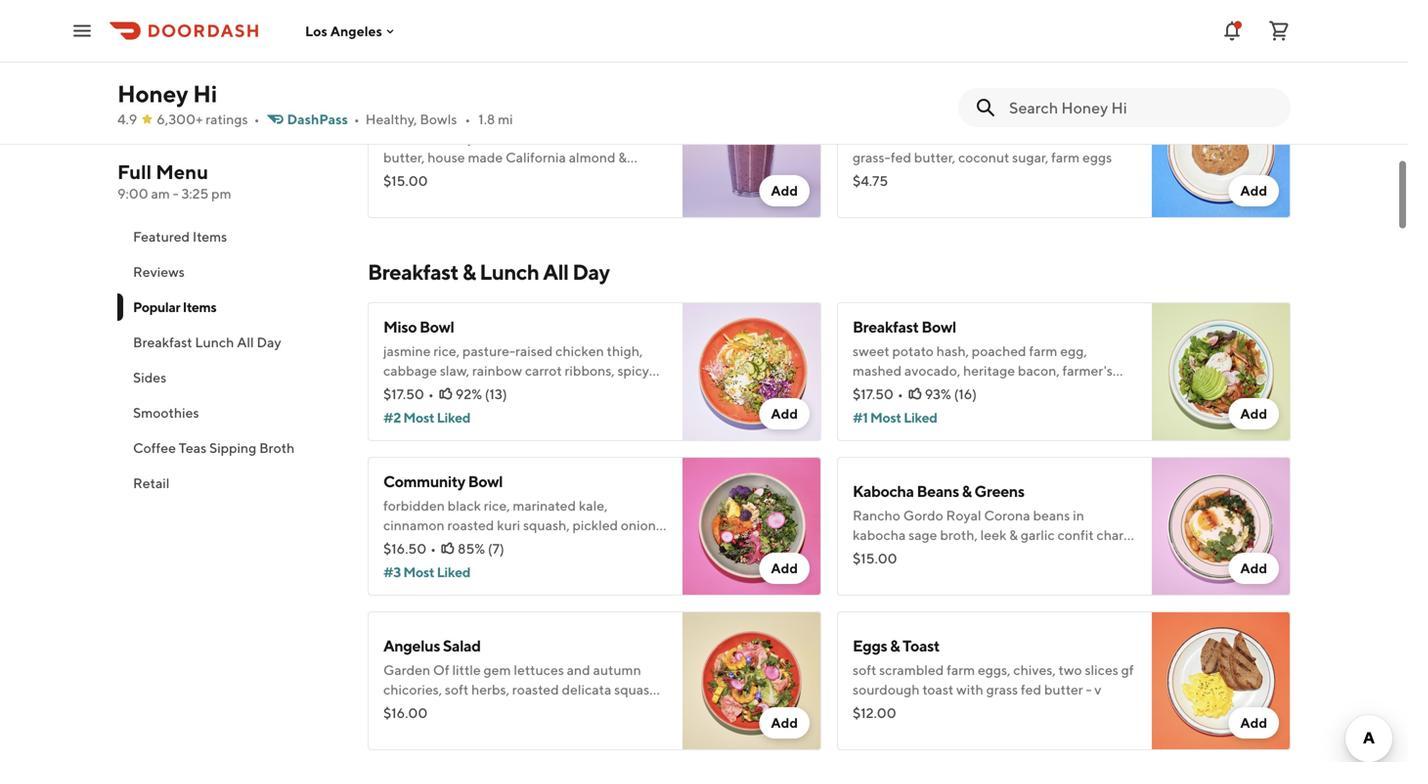 Task type: vqa. For each thing, say whether or not it's contained in the screenshot.
Hot Frank Specials button
no



Task type: locate. For each thing, give the bounding box(es) containing it.
mi
[[498, 111, 513, 127]]

day up chicken
[[573, 259, 610, 285]]

- left vgo in the bottom of the page
[[1075, 566, 1081, 582]]

2 horizontal spatial breakfast
[[853, 317, 919, 336]]

seeds,
[[562, 701, 601, 717]]

- inside "eggs & toast soft scrambled farm eggs, chives, two slices gf sourdough toast with grass fed butter - v $12.00"
[[1086, 681, 1092, 698]]

butter, down bittersweet
[[915, 149, 956, 165]]

93% (16)
[[925, 386, 977, 402]]

spicy up chickpea
[[618, 362, 650, 379]]

bittersweet
[[909, 130, 980, 146]]

soft down eggs
[[853, 662, 877, 678]]

1 vertical spatial fed
[[1021, 681, 1042, 698]]

1 vertical spatial almond
[[569, 149, 616, 165]]

bowl up hash,
[[922, 317, 957, 336]]

lunch up sides button at left
[[195, 334, 234, 350]]

1 $17.50 from the left
[[384, 386, 424, 402]]

almond down local
[[569, 149, 616, 165]]

bowl for breakfast bowl
[[922, 317, 957, 336]]

farm inside breakfast bowl sweet potato hash, poached farm egg, mashed avocado, heritage bacon, farmer's market greens, herbs, sumac, smoked paprika
[[1030, 343, 1058, 359]]

1 vertical spatial all
[[237, 334, 254, 350]]

roasted down lettuces
[[512, 681, 559, 698]]

made up milk
[[468, 149, 503, 165]]

$17.50 down "mashed"
[[853, 386, 894, 402]]

1 horizontal spatial eggs & toast image
[[1152, 611, 1291, 750]]

breakfast for breakfast bowl sweet potato hash, poached farm egg, mashed avocado, heritage bacon, farmer's market greens, herbs, sumac, smoked paprika
[[853, 317, 919, 336]]

$12.00 right angeles
[[384, 18, 427, 34]]

popular items
[[133, 299, 217, 315]]

1 horizontal spatial herbs,
[[948, 382, 986, 398]]

farmer's
[[1063, 362, 1113, 379]]

0 horizontal spatial house
[[428, 149, 465, 165]]

rancho
[[853, 507, 901, 523]]

1 vertical spatial made
[[894, 546, 929, 563]]

v
[[1095, 681, 1102, 698]]

roasted up california
[[532, 130, 579, 146]]

items inside button
[[193, 228, 227, 245]]

breakfast lunch all day button
[[117, 325, 344, 360]]

royal
[[947, 507, 982, 523]]

$16.00
[[384, 705, 428, 721]]

add for community bowl
[[771, 560, 798, 576]]

0 vertical spatial all
[[543, 259, 569, 285]]

herbs, inside breakfast bowl sweet potato hash, poached farm egg, mashed avocado, heritage bacon, farmer's market greens, herbs, sumac, smoked paprika
[[948, 382, 986, 398]]

bowl up rice,
[[420, 317, 454, 336]]

confit
[[1058, 527, 1094, 543]]

$17.50 • for breakfast
[[853, 386, 904, 402]]

0 horizontal spatial -
[[173, 185, 179, 202]]

full
[[117, 160, 152, 183]]

1 horizontal spatial bowl
[[468, 472, 503, 491]]

0 vertical spatial herbs,
[[948, 382, 986, 398]]

0 vertical spatial eggs & toast image
[[683, 0, 822, 64]]

cucumbers,
[[384, 382, 456, 398]]

house down blueberry,
[[428, 149, 465, 165]]

1 vertical spatial items
[[183, 299, 217, 315]]

0 items, open order cart image
[[1268, 19, 1291, 43]]

1 horizontal spatial $15.00
[[853, 550, 898, 566]]

1 vertical spatial $15.00
[[853, 550, 898, 566]]

1 horizontal spatial made
[[894, 546, 929, 563]]

$15.00 for kabocha
[[853, 550, 898, 566]]

scrambled
[[880, 662, 944, 678]]

angeles
[[330, 23, 382, 39]]

1 horizontal spatial butter,
[[915, 149, 956, 165]]

beans
[[1034, 507, 1071, 523]]

tarragon
[[475, 721, 528, 737]]

vinaigrette
[[585, 721, 652, 737]]

breakfast
[[368, 259, 459, 285], [853, 317, 919, 336], [133, 334, 192, 350]]

0 vertical spatial spicy
[[618, 362, 650, 379]]

pumpkin
[[384, 169, 438, 185]]

add for breakfast bowl
[[1241, 406, 1268, 422]]

los angeles
[[305, 23, 382, 39]]

most right the #2
[[403, 409, 435, 426]]

eggs
[[853, 636, 888, 655]]

2 butter, from the left
[[915, 149, 956, 165]]

topped
[[853, 566, 898, 582]]

0 horizontal spatial $15.00
[[384, 173, 428, 189]]

dashpass •
[[287, 111, 360, 127]]

fed down guittard
[[891, 149, 912, 165]]

california
[[506, 149, 566, 165]]

0 vertical spatial fed
[[891, 149, 912, 165]]

all inside button
[[237, 334, 254, 350]]

spicy inside angelus salad garden of little gem lettuces and autumn chicories, soft herbs, roasted delicata squash, shaved fennel, pomegranate seeds, spicy maple pecans, tarragon mustard vinaigrette
[[604, 701, 635, 717]]

0 vertical spatial roasted
[[532, 130, 579, 146]]

92%
[[456, 386, 482, 402]]

$15.00 down kabocha
[[853, 550, 898, 566]]

add for angelus salad
[[771, 715, 798, 731]]

almond right local
[[613, 130, 660, 146]]

retail button
[[117, 466, 344, 501]]

0 horizontal spatial soft
[[445, 681, 469, 698]]

0 vertical spatial made
[[468, 149, 503, 165]]

items up breakfast lunch all day
[[183, 299, 217, 315]]

with inside kabocha beans & greens rancho gordo royal corona beans in kabocha sage broth, leek & garlic confit chard, house made tomatillo zhoug, cilantro oil topped with sunny side up farm egg - vgo
[[901, 566, 928, 582]]

egg,
[[1061, 343, 1088, 359]]

2 $17.50 from the left
[[853, 386, 894, 402]]

0 horizontal spatial day
[[257, 334, 281, 350]]

flour,
[[1101, 130, 1133, 146]]

0 vertical spatial with
[[901, 566, 928, 582]]

1 $17.50 • from the left
[[384, 386, 434, 402]]

gf
[[1122, 662, 1134, 678]]

1 horizontal spatial $12.00
[[853, 705, 897, 721]]

soft
[[853, 662, 877, 678], [445, 681, 469, 698]]

ginger
[[560, 382, 599, 398]]

miso bowl jasmine rice, pasture-raised chicken thigh, cabbage slaw, rainbow carrot ribbons, spicy cucumbers, daikon, cilantro, ginger chickpea miso dressing, togarashi spiced almonds
[[384, 317, 658, 418]]

blueberry,
[[414, 130, 477, 146]]

gem
[[484, 662, 511, 678]]

$17.50 down cabbage
[[384, 386, 424, 402]]

maple
[[384, 721, 422, 737]]

$17.50 • down "mashed"
[[853, 386, 904, 402]]

lunch up pasture-
[[480, 259, 539, 285]]

& up royal
[[962, 482, 972, 500]]

farm up toast
[[947, 662, 976, 678]]

spicy inside 'miso bowl jasmine rice, pasture-raised chicken thigh, cabbage slaw, rainbow carrot ribbons, spicy cucumbers, daikon, cilantro, ginger chickpea miso dressing, togarashi spiced almonds'
[[618, 362, 650, 379]]

lunch
[[480, 259, 539, 285], [195, 334, 234, 350]]

butter, down acai,
[[384, 149, 425, 165]]

house up topped
[[853, 546, 891, 563]]

$15.00 down acai,
[[384, 173, 428, 189]]

liked
[[437, 409, 471, 426], [904, 409, 938, 426], [437, 564, 471, 580]]

0 vertical spatial house
[[428, 149, 465, 165]]

0 vertical spatial day
[[573, 259, 610, 285]]

1 horizontal spatial -
[[1075, 566, 1081, 582]]

1 vertical spatial herbs,
[[472, 681, 510, 698]]

0 horizontal spatial $12.00
[[384, 18, 427, 34]]

soft up 'fennel,'
[[445, 681, 469, 698]]

1 horizontal spatial $17.50
[[853, 386, 894, 402]]

farm right up
[[1018, 566, 1046, 582]]

$17.50 • down cabbage
[[384, 386, 434, 402]]

$15.00 for acai
[[384, 173, 428, 189]]

- right am
[[173, 185, 179, 202]]

coffee
[[133, 440, 176, 456]]

breakfast lunch all day
[[133, 334, 281, 350]]

& right california
[[619, 149, 627, 165]]

smoothies
[[133, 405, 199, 421]]

0 vertical spatial items
[[193, 228, 227, 245]]

0 horizontal spatial herbs,
[[472, 681, 510, 698]]

farm up bacon,
[[1030, 343, 1058, 359]]

- inside kabocha beans & greens rancho gordo royal corona beans in kabocha sage broth, leek & garlic confit chard, house made tomatillo zhoug, cilantro oil topped with sunny side up farm egg - vgo
[[1075, 566, 1081, 582]]

with left sunny
[[901, 566, 928, 582]]

items up reviews button
[[193, 228, 227, 245]]

fed inside "eggs & toast soft scrambled farm eggs, chives, two slices gf sourdough toast with grass fed butter - v $12.00"
[[1021, 681, 1042, 698]]

made down 'sage'
[[894, 546, 929, 563]]

angelus salad garden of little gem lettuces and autumn chicories, soft herbs, roasted delicata squash, shaved fennel, pomegranate seeds, spicy maple pecans, tarragon mustard vinaigrette
[[384, 636, 661, 737]]

community bowl
[[384, 472, 503, 491]]

roasted inside angelus salad garden of little gem lettuces and autumn chicories, soft herbs, roasted delicata squash, shaved fennel, pomegranate seeds, spicy maple pecans, tarragon mustard vinaigrette
[[512, 681, 559, 698]]

most right #1
[[871, 409, 902, 426]]

made inside acai thing acai, blueberry, banana, roasted local almond butter, house made california almond & pumpkin seed milk
[[468, 149, 503, 165]]

1 vertical spatial soft
[[445, 681, 469, 698]]

$16.50 •
[[384, 541, 436, 557]]

0 horizontal spatial $17.50
[[384, 386, 424, 402]]

cilantro,
[[507, 382, 557, 398]]

bowl
[[420, 317, 454, 336], [922, 317, 957, 336], [468, 472, 503, 491]]

0 horizontal spatial lunch
[[195, 334, 234, 350]]

miso bowl image
[[683, 302, 822, 441]]

#1
[[853, 409, 868, 426]]

0 vertical spatial -
[[173, 185, 179, 202]]

- left v
[[1086, 681, 1092, 698]]

butter, inside gf chocolate chip cookie guittard bittersweet chocolate, cassava flour, grass-fed butter, coconut sugar, farm eggs $4.75
[[915, 149, 956, 165]]

1 vertical spatial with
[[957, 681, 984, 698]]

day
[[573, 259, 610, 285], [257, 334, 281, 350]]

liked for miso
[[437, 409, 471, 426]]

1 horizontal spatial house
[[853, 546, 891, 563]]

&
[[619, 149, 627, 165], [462, 259, 476, 285], [962, 482, 972, 500], [1010, 527, 1019, 543], [890, 636, 900, 655]]

add button
[[1229, 21, 1280, 52], [760, 175, 810, 206], [1229, 175, 1280, 206], [760, 398, 810, 429], [1229, 398, 1280, 429], [760, 553, 810, 584], [1229, 553, 1280, 584], [760, 707, 810, 739], [1229, 707, 1280, 739]]

gf chocolate chip cookie image
[[1152, 79, 1291, 218]]

1 horizontal spatial day
[[573, 259, 610, 285]]

breakfast inside button
[[133, 334, 192, 350]]

smoked
[[1035, 382, 1084, 398]]

0 horizontal spatial $17.50 •
[[384, 386, 434, 402]]

with down "eggs,"
[[957, 681, 984, 698]]

0 horizontal spatial fed
[[891, 149, 912, 165]]

add button for eggs & toast
[[1229, 707, 1280, 739]]

1 vertical spatial day
[[257, 334, 281, 350]]

community bowl image
[[683, 457, 822, 596]]

zhoug,
[[990, 546, 1031, 563]]

0 horizontal spatial butter,
[[384, 149, 425, 165]]

0 horizontal spatial with
[[901, 566, 928, 582]]

items for featured items
[[193, 228, 227, 245]]

-
[[173, 185, 179, 202], [1075, 566, 1081, 582], [1086, 681, 1092, 698]]

eggs & toast image
[[683, 0, 822, 64], [1152, 611, 1291, 750]]

0 vertical spatial $15.00
[[384, 173, 428, 189]]

herbs, down the gem
[[472, 681, 510, 698]]

• left healthy,
[[354, 111, 360, 127]]

1 vertical spatial eggs & toast image
[[1152, 611, 1291, 750]]

spiced
[[534, 402, 574, 418]]

breakfast up miso
[[368, 259, 459, 285]]

1 vertical spatial spicy
[[604, 701, 635, 717]]

fed down chives,
[[1021, 681, 1042, 698]]

#2 most liked
[[384, 409, 471, 426]]

most down $16.50 •
[[403, 564, 434, 580]]

seed
[[441, 169, 471, 185]]

daikon,
[[458, 382, 504, 398]]

1 horizontal spatial fed
[[1021, 681, 1042, 698]]

• up #3 most liked
[[431, 541, 436, 557]]

bowl right community
[[468, 472, 503, 491]]

market
[[853, 382, 897, 398]]

chocolate
[[878, 104, 949, 123]]

• left '1.8'
[[465, 111, 471, 127]]

roasted inside acai thing acai, blueberry, banana, roasted local almond butter, house made california almond & pumpkin seed milk
[[532, 130, 579, 146]]

0 vertical spatial soft
[[853, 662, 877, 678]]

0 horizontal spatial breakfast
[[133, 334, 192, 350]]

rainbow
[[472, 362, 522, 379]]

spicy up vinaigrette
[[604, 701, 635, 717]]

slaw,
[[440, 362, 470, 379]]

breakfast up sweet
[[853, 317, 919, 336]]

0 horizontal spatial all
[[237, 334, 254, 350]]

acai thing image
[[683, 79, 822, 218]]

• up the #2 most liked
[[428, 386, 434, 402]]

made inside kabocha beans & greens rancho gordo royal corona beans in kabocha sage broth, leek & garlic confit chard, house made tomatillo zhoug, cilantro oil topped with sunny side up farm egg - vgo
[[894, 546, 929, 563]]

full menu 9:00 am - 3:25 pm
[[117, 160, 231, 202]]

liked down 92%
[[437, 409, 471, 426]]

greens
[[975, 482, 1025, 500]]

liked down greens,
[[904, 409, 938, 426]]

farm down cassava
[[1052, 149, 1080, 165]]

1 vertical spatial house
[[853, 546, 891, 563]]

breakfast down popular in the left top of the page
[[133, 334, 192, 350]]

shaved
[[384, 701, 428, 717]]

1 vertical spatial roasted
[[512, 681, 559, 698]]

jasmine
[[384, 343, 431, 359]]

lunch inside button
[[195, 334, 234, 350]]

0 horizontal spatial bowl
[[420, 317, 454, 336]]

1 horizontal spatial with
[[957, 681, 984, 698]]

1 horizontal spatial all
[[543, 259, 569, 285]]

butter, inside acai thing acai, blueberry, banana, roasted local almond butter, house made california almond & pumpkin seed milk
[[384, 149, 425, 165]]

liked down 85%
[[437, 564, 471, 580]]

bowl inside breakfast bowl sweet potato hash, poached farm egg, mashed avocado, heritage bacon, farmer's market greens, herbs, sumac, smoked paprika
[[922, 317, 957, 336]]

1 horizontal spatial $17.50 •
[[853, 386, 904, 402]]

1 vertical spatial -
[[1075, 566, 1081, 582]]

2 horizontal spatial -
[[1086, 681, 1092, 698]]

pasture-
[[463, 343, 516, 359]]

1 horizontal spatial soft
[[853, 662, 877, 678]]

add for eggs & toast
[[1241, 715, 1268, 731]]

featured items
[[133, 228, 227, 245]]

garden
[[384, 662, 431, 678]]

0 horizontal spatial eggs & toast image
[[683, 0, 822, 64]]

all up sides button at left
[[237, 334, 254, 350]]

2 $17.50 • from the left
[[853, 386, 904, 402]]

teas
[[179, 440, 207, 456]]

all up raised
[[543, 259, 569, 285]]

• right ratings
[[254, 111, 260, 127]]

1 horizontal spatial breakfast
[[368, 259, 459, 285]]

1 vertical spatial $12.00
[[853, 705, 897, 721]]

1 vertical spatial lunch
[[195, 334, 234, 350]]

honey hi
[[117, 80, 217, 108]]

& up zhoug,
[[1010, 527, 1019, 543]]

made
[[468, 149, 503, 165], [894, 546, 929, 563]]

1 horizontal spatial lunch
[[480, 259, 539, 285]]

notification bell image
[[1221, 19, 1244, 43]]

bowl inside 'miso bowl jasmine rice, pasture-raised chicken thigh, cabbage slaw, rainbow carrot ribbons, spicy cucumbers, daikon, cilantro, ginger chickpea miso dressing, togarashi spiced almonds'
[[420, 317, 454, 336]]

breakfast inside breakfast bowl sweet potato hash, poached farm egg, mashed avocado, heritage bacon, farmer's market greens, herbs, sumac, smoked paprika
[[853, 317, 919, 336]]

1 butter, from the left
[[384, 149, 425, 165]]

day up sides button at left
[[257, 334, 281, 350]]

ratings
[[206, 111, 248, 127]]

house
[[428, 149, 465, 165], [853, 546, 891, 563]]

& inside "eggs & toast soft scrambled farm eggs, chives, two slices gf sourdough toast with grass fed butter - v $12.00"
[[890, 636, 900, 655]]

soft inside "eggs & toast soft scrambled farm eggs, chives, two slices gf sourdough toast with grass fed butter - v $12.00"
[[853, 662, 877, 678]]

reviews
[[133, 264, 185, 280]]

$12.00 down sourdough
[[853, 705, 897, 721]]

2 vertical spatial -
[[1086, 681, 1092, 698]]

most for miso
[[403, 409, 435, 426]]

2 horizontal spatial bowl
[[922, 317, 957, 336]]

farm inside gf chocolate chip cookie guittard bittersweet chocolate, cassava flour, grass-fed butter, coconut sugar, farm eggs $4.75
[[1052, 149, 1080, 165]]

1.8
[[479, 111, 495, 127]]

farm
[[1052, 149, 1080, 165], [1030, 343, 1058, 359], [1018, 566, 1046, 582], [947, 662, 976, 678]]

0 horizontal spatial made
[[468, 149, 503, 165]]

& right eggs
[[890, 636, 900, 655]]

hash,
[[937, 343, 970, 359]]

herbs, down heritage
[[948, 382, 986, 398]]



Task type: describe. For each thing, give the bounding box(es) containing it.
egg
[[1049, 566, 1072, 582]]

sipping
[[209, 440, 257, 456]]

items for popular items
[[183, 299, 217, 315]]

3:25
[[181, 185, 209, 202]]

(7)
[[488, 541, 505, 557]]

add button for kabocha beans & greens
[[1229, 553, 1280, 584]]

eggs & toast soft scrambled farm eggs, chives, two slices gf sourdough toast with grass fed butter - v $12.00
[[853, 636, 1134, 721]]

of
[[433, 662, 450, 678]]

farm inside kabocha beans & greens rancho gordo royal corona beans in kabocha sage broth, leek & garlic confit chard, house made tomatillo zhoug, cilantro oil topped with sunny side up farm egg - vgo
[[1018, 566, 1046, 582]]

day inside button
[[257, 334, 281, 350]]

milk
[[473, 169, 500, 185]]

add button for angelus salad
[[760, 707, 810, 739]]

#1 most liked
[[853, 409, 938, 426]]

reviews button
[[117, 254, 344, 290]]

chicories,
[[384, 681, 442, 698]]

acai thing acai, blueberry, banana, roasted local almond butter, house made california almond & pumpkin seed milk
[[384, 104, 660, 185]]

chard,
[[1097, 527, 1136, 543]]

togarashi
[[473, 402, 531, 418]]

featured items button
[[117, 219, 344, 254]]

0 vertical spatial lunch
[[480, 259, 539, 285]]

breakfast bowl image
[[1152, 302, 1291, 441]]

cabbage
[[384, 362, 437, 379]]

92% (13)
[[456, 386, 507, 402]]

breakfast & lunch all day
[[368, 259, 610, 285]]

$17.50 for breakfast
[[853, 386, 894, 402]]

house inside kabocha beans & greens rancho gordo royal corona beans in kabocha sage broth, leek & garlic confit chard, house made tomatillo zhoug, cilantro oil topped with sunny side up farm egg - vgo
[[853, 546, 891, 563]]

retail
[[133, 475, 170, 491]]

sugar,
[[1013, 149, 1049, 165]]

healthy, bowls • 1.8 mi
[[366, 111, 513, 127]]

almonds
[[577, 402, 630, 418]]

chocolate,
[[983, 130, 1048, 146]]

healthy,
[[366, 111, 417, 127]]

kabocha beans & greens image
[[1152, 457, 1291, 596]]

85% (7)
[[458, 541, 505, 557]]

open menu image
[[70, 19, 94, 43]]

$17.50 • for miso
[[384, 386, 434, 402]]

- inside full menu 9:00 am - 3:25 pm
[[173, 185, 179, 202]]

tomatillo
[[931, 546, 987, 563]]

& up pasture-
[[462, 259, 476, 285]]

breakfast bowl sweet potato hash, poached farm egg, mashed avocado, heritage bacon, farmer's market greens, herbs, sumac, smoked paprika
[[853, 317, 1133, 398]]

potato
[[893, 343, 934, 359]]

popular
[[133, 299, 180, 315]]

squash,
[[615, 681, 661, 698]]

grass-
[[853, 149, 891, 165]]

add button for breakfast bowl
[[1229, 398, 1280, 429]]

93%
[[925, 386, 952, 402]]

#2
[[384, 409, 401, 426]]

grass
[[987, 681, 1019, 698]]

featured
[[133, 228, 190, 245]]

greens,
[[900, 382, 945, 398]]

los
[[305, 23, 328, 39]]

add button for miso bowl
[[760, 398, 810, 429]]

6,300+
[[157, 111, 203, 127]]

paprika
[[1086, 382, 1133, 398]]

cassava
[[1051, 130, 1098, 146]]

sides button
[[117, 360, 344, 395]]

$16.50
[[384, 541, 427, 557]]

ribbons,
[[565, 362, 615, 379]]

house inside acai thing acai, blueberry, banana, roasted local almond butter, house made california almond & pumpkin seed milk
[[428, 149, 465, 165]]

gf
[[853, 104, 875, 123]]

& inside acai thing acai, blueberry, banana, roasted local almond butter, house made california almond & pumpkin seed milk
[[619, 149, 627, 165]]

with inside "eggs & toast soft scrambled farm eggs, chives, two slices gf sourdough toast with grass fed butter - v $12.00"
[[957, 681, 984, 698]]

4.9
[[117, 111, 137, 127]]

farm inside "eggs & toast soft scrambled farm eggs, chives, two slices gf sourdough toast with grass fed butter - v $12.00"
[[947, 662, 976, 678]]

herbs, inside angelus salad garden of little gem lettuces and autumn chicories, soft herbs, roasted delicata squash, shaved fennel, pomegranate seeds, spicy maple pecans, tarragon mustard vinaigrette
[[472, 681, 510, 698]]

salad
[[443, 636, 481, 655]]

coffee teas sipping broth
[[133, 440, 295, 456]]

fed inside gf chocolate chip cookie guittard bittersweet chocolate, cassava flour, grass-fed butter, coconut sugar, farm eggs $4.75
[[891, 149, 912, 165]]

carrot
[[525, 362, 562, 379]]

soft inside angelus salad garden of little gem lettuces and autumn chicories, soft herbs, roasted delicata squash, shaved fennel, pomegranate seeds, spicy maple pecans, tarragon mustard vinaigrette
[[445, 681, 469, 698]]

angelus salad image
[[683, 611, 822, 750]]

and
[[567, 662, 591, 678]]

add for kabocha beans & greens
[[1241, 560, 1268, 576]]

sides
[[133, 369, 167, 385]]

add button for community bowl
[[760, 553, 810, 584]]

side
[[971, 566, 996, 582]]

cookie
[[988, 104, 1038, 123]]

butter
[[1045, 681, 1084, 698]]

most for breakfast
[[871, 409, 902, 426]]

toast
[[903, 636, 940, 655]]

liked for breakfast
[[904, 409, 938, 426]]

breakfast for breakfast lunch all day
[[133, 334, 192, 350]]

bowls
[[420, 111, 457, 127]]

acai,
[[384, 130, 412, 146]]

chicken
[[556, 343, 604, 359]]

miso
[[384, 402, 413, 418]]

#3 most liked
[[384, 564, 471, 580]]

chickpea
[[602, 382, 658, 398]]

angelus
[[384, 636, 440, 655]]

avocado,
[[905, 362, 961, 379]]

little
[[452, 662, 481, 678]]

85%
[[458, 541, 485, 557]]

autumn
[[593, 662, 641, 678]]

0 vertical spatial $12.00
[[384, 18, 427, 34]]

los angeles button
[[305, 23, 398, 39]]

thigh,
[[607, 343, 643, 359]]

honey
[[117, 80, 188, 108]]

bowl for miso bowl
[[420, 317, 454, 336]]

delicata
[[562, 681, 612, 698]]

eggs
[[1083, 149, 1113, 165]]

cold brew image
[[1152, 0, 1291, 64]]

gf chocolate chip cookie guittard bittersweet chocolate, cassava flour, grass-fed butter, coconut sugar, farm eggs $4.75
[[853, 104, 1133, 189]]

breakfast for breakfast & lunch all day
[[368, 259, 459, 285]]

$17.50 for miso
[[384, 386, 424, 402]]

Item Search search field
[[1010, 97, 1276, 118]]

add for miso bowl
[[771, 406, 798, 422]]

$12.00 inside "eggs & toast soft scrambled farm eggs, chives, two slices gf sourdough toast with grass fed butter - v $12.00"
[[853, 705, 897, 721]]

kabocha
[[853, 527, 906, 543]]

sage
[[909, 527, 938, 543]]

thing
[[417, 104, 456, 123]]

beans
[[917, 482, 960, 500]]

• up #1 most liked
[[898, 386, 904, 402]]

mashed
[[853, 362, 902, 379]]

9:00
[[117, 185, 148, 202]]

#3
[[384, 564, 401, 580]]

0 vertical spatial almond
[[613, 130, 660, 146]]

rice,
[[434, 343, 460, 359]]

broth
[[259, 440, 295, 456]]

slices
[[1085, 662, 1119, 678]]



